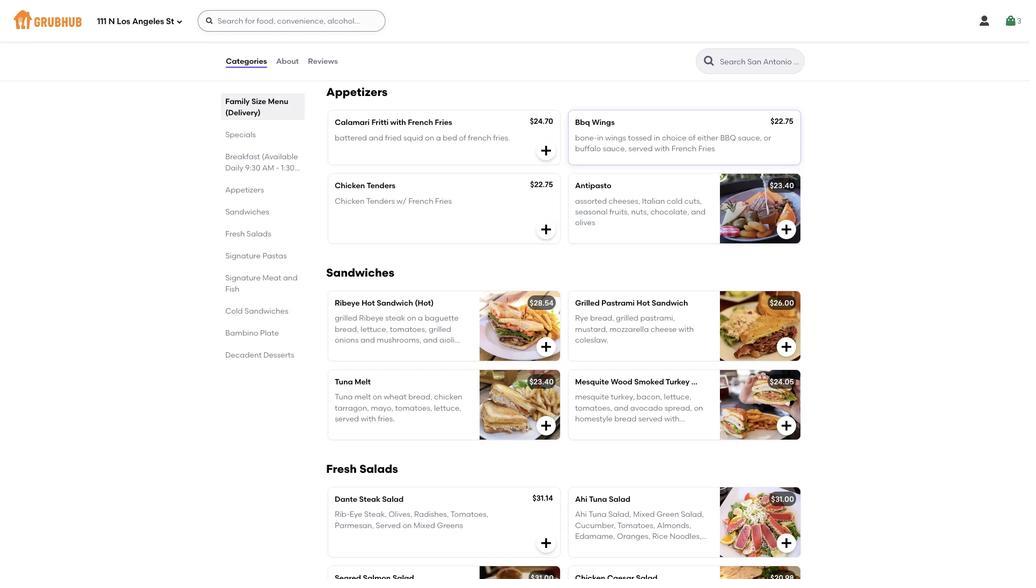 Task type: vqa. For each thing, say whether or not it's contained in the screenshot.
left (Optional)
no



Task type: locate. For each thing, give the bounding box(es) containing it.
steak
[[359, 495, 381, 504]]

0 horizontal spatial hot
[[362, 299, 375, 308]]

mixed left green
[[634, 510, 655, 519]]

1 vertical spatial fries.
[[436, 347, 453, 356]]

bread, up mustard,
[[591, 314, 615, 323]]

size
[[252, 97, 266, 106]]

a down (hot)
[[418, 314, 423, 323]]

2 horizontal spatial lettuce,
[[664, 393, 692, 402]]

2 salad, from the left
[[681, 510, 704, 519]]

of
[[459, 133, 466, 142], [689, 133, 696, 142]]

chicken up chicken tenders w/ french fries
[[335, 181, 365, 190]]

and
[[406, 26, 421, 36], [369, 133, 383, 142], [692, 207, 706, 216], [283, 273, 298, 282], [361, 336, 375, 345], [423, 336, 438, 345], [614, 404, 629, 413]]

signature meat and fish
[[225, 273, 298, 294]]

sauce, left or
[[738, 133, 762, 142]]

tenders up chicken tenders w/ french fries
[[367, 181, 396, 190]]

0 horizontal spatial $22.75
[[531, 180, 553, 189]]

0 vertical spatial signature
[[225, 251, 261, 260]]

sandwich up steak
[[377, 299, 413, 308]]

french inside french toast plate  served with sausage, potatoes, and eggs
[[335, 16, 360, 25]]

ribeye
[[335, 299, 360, 308], [359, 314, 384, 323]]

0 horizontal spatial bread,
[[335, 325, 359, 334]]

fries. down mayo, at left
[[378, 415, 395, 424]]

mesquite wood smoked turkey sandwich image
[[720, 370, 801, 440]]

with up eggs
[[431, 16, 446, 25]]

seasonal
[[575, 207, 608, 216]]

Search San Antonio Winery Los Angeles search field
[[719, 56, 801, 67]]

edamame,
[[575, 532, 616, 541]]

svg image for battered and fried squid on a bed of french fries.
[[540, 144, 553, 157]]

chicken
[[434, 393, 463, 402]]

tenders left w/
[[366, 196, 395, 205]]

Search for food, convenience, alcohol... search field
[[198, 10, 386, 32]]

1 horizontal spatial fresh
[[326, 463, 357, 476]]

1 vertical spatial a
[[418, 314, 423, 323]]

with down choice
[[655, 144, 670, 153]]

0 horizontal spatial in
[[597, 133, 604, 142]]

lettuce, down chicken
[[434, 404, 462, 413]]

0 vertical spatial a
[[436, 133, 441, 142]]

with right "cheese"
[[679, 325, 694, 334]]

2 horizontal spatial grilled
[[616, 314, 639, 323]]

dante
[[335, 495, 358, 504]]

with up fried
[[391, 118, 406, 127]]

on inside "rib-eye steak, olives, radishes, tomatoes, parmesan, served on mixed greens"
[[403, 521, 412, 530]]

0 horizontal spatial salad,
[[609, 510, 632, 519]]

1 signature from the top
[[225, 251, 261, 260]]

1 vertical spatial sauce,
[[603, 144, 627, 153]]

bread,
[[591, 314, 615, 323], [335, 325, 359, 334], [409, 393, 433, 402]]

1 horizontal spatial sandwich
[[652, 299, 688, 308]]

coleslaw. inside rye bread, grilled pastrami, mustard, mozzarella cheese with coleslaw.
[[575, 336, 609, 345]]

mesquite
[[575, 378, 609, 387]]

0 vertical spatial chicken
[[335, 181, 365, 190]]

categories
[[226, 57, 267, 66]]

appetizers tab
[[225, 184, 301, 195]]

1 vertical spatial $23.40
[[530, 378, 554, 387]]

salad up the "olives,"
[[382, 495, 404, 504]]

1 vertical spatial salads
[[360, 463, 398, 476]]

2 signature from the top
[[225, 273, 261, 282]]

st
[[166, 17, 174, 26]]

proceed to checkout button
[[615, 344, 759, 363]]

ahi for ahi tuna salad, mixed green salad, cucumber, tomatoes, almonds, edamame, oranges, rice noodles, seared ahi tuna
[[575, 510, 587, 519]]

w/
[[397, 196, 407, 205]]

fries down either
[[699, 144, 716, 153]]

plate inside tab
[[260, 329, 279, 338]]

1 coleslaw. from the top
[[575, 336, 609, 345]]

and down cuts,
[[692, 207, 706, 216]]

battered and fried squid on a bed of french fries.
[[335, 133, 510, 142]]

$26.00
[[770, 299, 794, 308]]

dante steak salad
[[335, 495, 404, 504]]

grilled down baguette
[[429, 325, 451, 334]]

2 vertical spatial bread,
[[409, 393, 433, 402]]

0 horizontal spatial of
[[459, 133, 466, 142]]

2 vertical spatial sandwiches
[[245, 307, 289, 316]]

0 horizontal spatial served
[[376, 521, 401, 530]]

0 vertical spatial plate
[[384, 0, 403, 9]]

signature pastas
[[225, 251, 287, 260]]

and down turkey,
[[614, 404, 629, 413]]

1 vertical spatial mixed
[[414, 521, 435, 530]]

lettuce, inside the mesquite turkey, bacon, lettuce, tomatoes, and avocado spread, on homestyle bread served with coleslaw.
[[664, 393, 692, 402]]

on down the "olives,"
[[403, 521, 412, 530]]

toast down french toast plate
[[362, 16, 381, 25]]

tenders
[[367, 181, 396, 190], [366, 196, 395, 205]]

fresh up signature pastas
[[225, 229, 245, 238]]

nuts,
[[632, 207, 649, 216]]

tomatoes, for on
[[390, 325, 427, 334]]

signature inside signature pastas tab
[[225, 251, 261, 260]]

choice
[[662, 133, 687, 142]]

of right bed
[[459, 133, 466, 142]]

hot
[[362, 299, 375, 308], [637, 299, 650, 308]]

grilled up onions
[[335, 314, 358, 323]]

0 vertical spatial $23.40
[[770, 181, 794, 190]]

with down mushrooms,
[[393, 347, 409, 356]]

1 in from the left
[[597, 133, 604, 142]]

fries up bed
[[435, 118, 453, 127]]

menu
[[268, 97, 288, 106]]

chicken caesar salad image
[[720, 567, 801, 580]]

ribeye hot sandwich (hot) image
[[480, 291, 560, 361]]

$22.75 left antipasto
[[531, 180, 553, 189]]

fresh up dante
[[326, 463, 357, 476]]

grilled up 'mozzarella'
[[616, 314, 639, 323]]

tenders for chicken tenders w/ french fries
[[366, 196, 395, 205]]

(delivery)
[[225, 108, 261, 117]]

in right the tossed
[[654, 133, 661, 142]]

0 vertical spatial served
[[404, 16, 429, 25]]

0 vertical spatial sandwiches
[[225, 207, 269, 216]]

proceed
[[648, 349, 679, 358]]

salad for dante steak salad
[[382, 495, 404, 504]]

1 horizontal spatial lettuce,
[[434, 404, 462, 413]]

1 horizontal spatial served
[[404, 16, 429, 25]]

1 vertical spatial $22.75
[[531, 180, 553, 189]]

fresh salads up signature pastas
[[225, 229, 271, 238]]

fresh inside tab
[[225, 229, 245, 238]]

1 horizontal spatial in
[[654, 133, 661, 142]]

served inside french toast plate  served with sausage, potatoes, and eggs
[[404, 16, 429, 25]]

2 chicken from the top
[[335, 196, 365, 205]]

sandwiches inside tab
[[225, 207, 269, 216]]

battered
[[335, 133, 367, 142]]

0 vertical spatial coleslaw.
[[575, 336, 609, 345]]

1 horizontal spatial $23.40
[[770, 181, 794, 190]]

0 vertical spatial tenders
[[367, 181, 396, 190]]

plate for french toast plate  served with sausage, potatoes, and eggs
[[383, 16, 402, 25]]

sandwiches up ribeye hot sandwich (hot)
[[326, 266, 395, 280]]

chicken down chicken tenders
[[335, 196, 365, 205]]

1 vertical spatial chicken
[[335, 196, 365, 205]]

tomatoes, inside ahi tuna salad, mixed green salad, cucumber, tomatoes, almonds, edamame, oranges, rice noodles, seared ahi tuna
[[618, 521, 656, 530]]

coleslaw. inside the mesquite turkey, bacon, lettuce, tomatoes, and avocado spread, on homestyle bread served with coleslaw.
[[575, 425, 609, 435]]

sauce, down wings
[[603, 144, 627, 153]]

on up mayo, at left
[[373, 393, 382, 402]]

0 horizontal spatial mixed
[[414, 521, 435, 530]]

1 vertical spatial bread,
[[335, 325, 359, 334]]

a left bed
[[436, 133, 441, 142]]

salad up cucumber,
[[609, 495, 631, 504]]

sandwich up pastrami,
[[652, 299, 688, 308]]

0 horizontal spatial tomatoes,
[[451, 510, 489, 519]]

svg image
[[540, 144, 553, 157], [540, 223, 553, 236], [781, 223, 793, 236], [781, 341, 793, 354], [781, 420, 793, 433], [540, 537, 553, 550], [781, 537, 793, 550]]

served down the tossed
[[629, 144, 653, 153]]

and right meat
[[283, 273, 298, 282]]

$31.00
[[772, 495, 794, 504]]

1 chicken from the top
[[335, 181, 365, 190]]

appetizers up calamari
[[326, 85, 388, 99]]

0 horizontal spatial french
[[410, 347, 434, 356]]

0 vertical spatial fries.
[[493, 133, 510, 142]]

1 horizontal spatial tomatoes,
[[618, 521, 656, 530]]

main navigation navigation
[[0, 0, 1031, 42]]

1 salad from the left
[[382, 495, 404, 504]]

desserts
[[264, 351, 294, 360]]

rib-
[[335, 510, 350, 519]]

1 vertical spatial appetizers
[[225, 185, 264, 194]]

2 coleslaw. from the top
[[575, 425, 609, 435]]

ribeye down ribeye hot sandwich (hot)
[[359, 314, 384, 323]]

1 hot from the left
[[362, 299, 375, 308]]

of inside bone-in wings tossed in choice of either bbq sauce, or buffalo sauce, served with french fries
[[689, 133, 696, 142]]

on right steak
[[407, 314, 416, 323]]

grilled pastrami hot sandwich image
[[720, 291, 801, 361]]

tomatoes, inside tuna melt on wheat bread, chicken tarragon, mayo, tomatoes, lettuce, served with fries.
[[395, 404, 432, 413]]

salad,
[[609, 510, 632, 519], [681, 510, 704, 519]]

french
[[335, 0, 360, 9], [335, 16, 360, 25], [408, 118, 433, 127], [672, 144, 697, 153], [409, 196, 434, 205]]

with down mayo, at left
[[361, 415, 376, 424]]

tuna melt image
[[480, 370, 560, 440]]

0 horizontal spatial a
[[418, 314, 423, 323]]

with down spread,
[[665, 415, 680, 424]]

plate inside french toast plate  served with sausage, potatoes, and eggs
[[383, 16, 402, 25]]

served down tarragon,
[[335, 415, 359, 424]]

tomatoes, up homestyle
[[575, 404, 613, 413]]

ahi tuna salad
[[575, 495, 631, 504]]

tuna inside tuna melt on wheat bread, chicken tarragon, mayo, tomatoes, lettuce, served with fries.
[[335, 393, 353, 402]]

served down the "olives,"
[[376, 521, 401, 530]]

1 vertical spatial fresh salads
[[326, 463, 398, 476]]

ribeye inside grilled ribeye steak on a baguette bread, lettuce, tomatoes, grilled onions and mushrooms, and aioli dressing served with french fries.
[[359, 314, 384, 323]]

bambino plate tab
[[225, 327, 301, 339]]

cold
[[225, 307, 243, 316]]

signature down fresh salads tab
[[225, 251, 261, 260]]

fries right w/
[[435, 196, 452, 205]]

served down avocado
[[639, 415, 663, 424]]

1 vertical spatial tomatoes,
[[618, 521, 656, 530]]

n
[[109, 17, 115, 26]]

fries. inside grilled ribeye steak on a baguette bread, lettuce, tomatoes, grilled onions and mushrooms, and aioli dressing served with french fries.
[[436, 347, 453, 356]]

mozzarella
[[610, 325, 649, 334]]

0 vertical spatial fries
[[435, 118, 453, 127]]

served
[[629, 144, 653, 153], [367, 347, 392, 356], [335, 415, 359, 424], [639, 415, 663, 424]]

coleslaw. down mustard,
[[575, 336, 609, 345]]

lettuce, down steak
[[361, 325, 388, 334]]

and left eggs
[[406, 26, 421, 36]]

plate up 'potatoes,'
[[383, 16, 402, 25]]

signature for signature pastas
[[225, 251, 261, 260]]

served
[[404, 16, 429, 25], [376, 521, 401, 530]]

sandwiches up bambino plate tab
[[245, 307, 289, 316]]

1 horizontal spatial fries.
[[436, 347, 453, 356]]

2 vertical spatial fries
[[435, 196, 452, 205]]

to
[[681, 349, 689, 358]]

1 vertical spatial signature
[[225, 273, 261, 282]]

0 horizontal spatial grilled
[[335, 314, 358, 323]]

0 vertical spatial tomatoes,
[[451, 510, 489, 519]]

ahi for ahi tuna salad
[[575, 495, 588, 504]]

0 vertical spatial salads
[[247, 229, 271, 238]]

on inside the mesquite turkey, bacon, lettuce, tomatoes, and avocado spread, on homestyle bread served with coleslaw.
[[694, 404, 704, 413]]

coleslaw. down homestyle
[[575, 425, 609, 435]]

fries. right bed
[[493, 133, 510, 142]]

appetizers down the pm)
[[225, 185, 264, 194]]

angeles
[[132, 17, 164, 26]]

1 vertical spatial plate
[[383, 16, 402, 25]]

signature inside signature meat and fish
[[225, 273, 261, 282]]

0 horizontal spatial lettuce,
[[361, 325, 388, 334]]

french down mushrooms,
[[410, 347, 434, 356]]

almonds,
[[657, 521, 692, 530]]

spread,
[[665, 404, 692, 413]]

hot up grilled ribeye steak on a baguette bread, lettuce, tomatoes, grilled onions and mushrooms, and aioli dressing served with french fries.
[[362, 299, 375, 308]]

specials
[[225, 130, 256, 139]]

steak,
[[364, 510, 387, 519]]

homestyle
[[575, 415, 613, 424]]

bread, up onions
[[335, 325, 359, 334]]

1 horizontal spatial salad
[[609, 495, 631, 504]]

mixed inside "rib-eye steak, olives, radishes, tomatoes, parmesan, served on mixed greens"
[[414, 521, 435, 530]]

wings
[[606, 133, 627, 142]]

of left either
[[689, 133, 696, 142]]

tomatoes, up oranges, in the right of the page
[[618, 521, 656, 530]]

1 vertical spatial lettuce,
[[664, 393, 692, 402]]

0 horizontal spatial salad
[[382, 495, 404, 504]]

1 vertical spatial ahi
[[575, 510, 587, 519]]

tomatoes, down wheat
[[395, 404, 432, 413]]

1 horizontal spatial of
[[689, 133, 696, 142]]

salad, down ahi tuna salad
[[609, 510, 632, 519]]

served inside tuna melt on wheat bread, chicken tarragon, mayo, tomatoes, lettuce, served with fries.
[[335, 415, 359, 424]]

on right spread,
[[694, 404, 704, 413]]

toast for french toast plate
[[362, 0, 382, 9]]

1 horizontal spatial salads
[[360, 463, 398, 476]]

1 vertical spatial served
[[376, 521, 401, 530]]

tomatoes, inside the mesquite turkey, bacon, lettuce, tomatoes, and avocado spread, on homestyle bread served with coleslaw.
[[575, 404, 613, 413]]

french right bed
[[468, 133, 492, 142]]

plate up french toast plate  served with sausage, potatoes, and eggs at the top left of page
[[384, 0, 403, 9]]

1 horizontal spatial mixed
[[634, 510, 655, 519]]

0 vertical spatial fresh salads
[[225, 229, 271, 238]]

1 horizontal spatial appetizers
[[326, 85, 388, 99]]

0 vertical spatial ahi
[[575, 495, 588, 504]]

tomatoes, for wheat
[[395, 404, 432, 413]]

1 vertical spatial fresh
[[326, 463, 357, 476]]

sandwich
[[377, 299, 413, 308], [652, 299, 688, 308], [692, 378, 728, 387]]

1 horizontal spatial bread,
[[409, 393, 433, 402]]

2 of from the left
[[689, 133, 696, 142]]

plate
[[384, 0, 403, 9], [383, 16, 402, 25], [260, 329, 279, 338]]

breakfast (available daily 9:30 am - 1:30 pm) tab
[[225, 151, 301, 184]]

0 vertical spatial mixed
[[634, 510, 655, 519]]

bread
[[615, 415, 637, 424]]

1 vertical spatial french
[[410, 347, 434, 356]]

toast up french toast plate  served with sausage, potatoes, and eggs at the top left of page
[[362, 0, 382, 9]]

1 vertical spatial ribeye
[[359, 314, 384, 323]]

tenders for chicken tenders
[[367, 181, 396, 190]]

2 vertical spatial fries.
[[378, 415, 395, 424]]

on right squid in the top left of the page
[[425, 133, 435, 142]]

served up eggs
[[404, 16, 429, 25]]

in
[[597, 133, 604, 142], [654, 133, 661, 142]]

melt
[[355, 378, 371, 387]]

family size menu (delivery) tab
[[225, 96, 301, 118]]

1 horizontal spatial fresh salads
[[326, 463, 398, 476]]

$22.75 up or
[[771, 117, 794, 126]]

1 vertical spatial fries
[[699, 144, 716, 153]]

served inside "rib-eye steak, olives, radishes, tomatoes, parmesan, served on mixed greens"
[[376, 521, 401, 530]]

0 horizontal spatial salads
[[247, 229, 271, 238]]

cold
[[667, 196, 683, 205]]

in left wings
[[597, 133, 604, 142]]

1 vertical spatial tenders
[[366, 196, 395, 205]]

noodles,
[[670, 532, 702, 541]]

0 horizontal spatial fresh
[[225, 229, 245, 238]]

2 vertical spatial lettuce,
[[434, 404, 462, 413]]

0 horizontal spatial fresh salads
[[225, 229, 271, 238]]

svg image
[[979, 14, 991, 27], [1005, 14, 1018, 27], [205, 17, 214, 25], [176, 19, 183, 25], [540, 42, 553, 55], [781, 42, 793, 55], [540, 341, 553, 354], [540, 420, 553, 433]]

svg image for chicken tenders w/ french fries
[[540, 223, 553, 236]]

and inside french toast plate  served with sausage, potatoes, and eggs
[[406, 26, 421, 36]]

hot up pastrami,
[[637, 299, 650, 308]]

mushrooms,
[[377, 336, 422, 345]]

mixed down radishes,
[[414, 521, 435, 530]]

and inside assorted cheeses, italian cold cuts, seasonal fruits, nuts, chocolate, and olives
[[692, 207, 706, 216]]

coleslaw.
[[575, 336, 609, 345], [575, 425, 609, 435]]

salads up steak at the left bottom
[[360, 463, 398, 476]]

0 vertical spatial bread,
[[591, 314, 615, 323]]

sauce,
[[738, 133, 762, 142], [603, 144, 627, 153]]

with inside tuna melt on wheat bread, chicken tarragon, mayo, tomatoes, lettuce, served with fries.
[[361, 415, 376, 424]]

0 vertical spatial lettuce,
[[361, 325, 388, 334]]

lettuce, up spread,
[[664, 393, 692, 402]]

parmesan,
[[335, 521, 374, 530]]

ribeye up onions
[[335, 299, 360, 308]]

tomatoes, up the greens
[[451, 510, 489, 519]]

1 horizontal spatial sauce,
[[738, 133, 762, 142]]

french inside grilled ribeye steak on a baguette bread, lettuce, tomatoes, grilled onions and mushrooms, and aioli dressing served with french fries.
[[410, 347, 434, 356]]

0 vertical spatial $22.75
[[771, 117, 794, 126]]

pastrami,
[[641, 314, 675, 323]]

assorted
[[575, 196, 607, 205]]

salads up signature pastas
[[247, 229, 271, 238]]

0 horizontal spatial fries.
[[378, 415, 395, 424]]

categories button
[[225, 42, 268, 81]]

fresh salads up dante steak salad on the bottom
[[326, 463, 398, 476]]

sandwiches up fresh salads tab
[[225, 207, 269, 216]]

sandwich down checkout at the bottom of the page
[[692, 378, 728, 387]]

am
[[262, 163, 274, 172]]

2 salad from the left
[[609, 495, 631, 504]]

2 hot from the left
[[637, 299, 650, 308]]

$23.40 down or
[[770, 181, 794, 190]]

or
[[764, 133, 772, 142]]

a inside grilled ribeye steak on a baguette bread, lettuce, tomatoes, grilled onions and mushrooms, and aioli dressing served with french fries.
[[418, 314, 423, 323]]

search icon image
[[703, 55, 716, 68]]

salad, up almonds,
[[681, 510, 704, 519]]

grilled ribeye steak on a baguette bread, lettuce, tomatoes, grilled onions and mushrooms, and aioli dressing served with french fries.
[[335, 314, 459, 356]]

1 horizontal spatial french
[[468, 133, 492, 142]]

with inside rye bread, grilled pastrami, mustard, mozzarella cheese with coleslaw.
[[679, 325, 694, 334]]

with inside grilled ribeye steak on a baguette bread, lettuce, tomatoes, grilled onions and mushrooms, and aioli dressing served with french fries.
[[393, 347, 409, 356]]

2 vertical spatial plate
[[260, 329, 279, 338]]

antipasto image
[[720, 174, 801, 244]]

$23.40 left mesquite
[[530, 378, 554, 387]]

svg image inside 3 button
[[1005, 14, 1018, 27]]

rye
[[575, 314, 589, 323]]

2 horizontal spatial bread,
[[591, 314, 615, 323]]

bbq
[[575, 118, 590, 127]]

salad for ahi tuna salad
[[609, 495, 631, 504]]

2 in from the left
[[654, 133, 661, 142]]

breakfast
[[225, 152, 260, 161]]

family size menu (delivery)
[[225, 97, 288, 117]]

svg image for ahi tuna salad, mixed green salad, cucumber, tomatoes, almonds, edamame, oranges, rice noodles, seared ahi tuna
[[781, 537, 793, 550]]

bread, right wheat
[[409, 393, 433, 402]]

bread, inside grilled ribeye steak on a baguette bread, lettuce, tomatoes, grilled onions and mushrooms, and aioli dressing served with french fries.
[[335, 325, 359, 334]]

$24.70
[[530, 117, 553, 126]]

seared
[[575, 543, 602, 552]]

1 horizontal spatial hot
[[637, 299, 650, 308]]

2 horizontal spatial sandwich
[[692, 378, 728, 387]]

rice
[[653, 532, 668, 541]]

toast inside french toast plate  served with sausage, potatoes, and eggs
[[362, 16, 381, 25]]

0 vertical spatial sauce,
[[738, 133, 762, 142]]

lettuce, inside tuna melt on wheat bread, chicken tarragon, mayo, tomatoes, lettuce, served with fries.
[[434, 404, 462, 413]]

1 horizontal spatial $22.75
[[771, 117, 794, 126]]

tomatoes, up mushrooms,
[[390, 325, 427, 334]]

plate up decadent desserts tab
[[260, 329, 279, 338]]

signature
[[225, 251, 261, 260], [225, 273, 261, 282]]

fries. down aioli
[[436, 347, 453, 356]]

1 horizontal spatial salad,
[[681, 510, 704, 519]]

$31.14
[[533, 494, 553, 503]]

tomatoes, inside grilled ribeye steak on a baguette bread, lettuce, tomatoes, grilled onions and mushrooms, and aioli dressing served with french fries.
[[390, 325, 427, 334]]

signature up the fish
[[225, 273, 261, 282]]

french inside bone-in wings tossed in choice of either bbq sauce, or buffalo sauce, served with french fries
[[672, 144, 697, 153]]

0 horizontal spatial $23.40
[[530, 378, 554, 387]]

served down mushrooms,
[[367, 347, 392, 356]]

0 horizontal spatial appetizers
[[225, 185, 264, 194]]



Task type: describe. For each thing, give the bounding box(es) containing it.
bread, inside rye bread, grilled pastrami, mustard, mozzarella cheese with coleslaw.
[[591, 314, 615, 323]]

family
[[225, 97, 250, 106]]

fresh salads tab
[[225, 228, 301, 239]]

fries for chicken tenders w/ french fries
[[435, 196, 452, 205]]

svg image for rib-eye steak, olives, radishes, tomatoes, parmesan, served on mixed greens
[[540, 537, 553, 550]]

fries. inside tuna melt on wheat bread, chicken tarragon, mayo, tomatoes, lettuce, served with fries.
[[378, 415, 395, 424]]

breakfast (available daily 9:30 am - 1:30 pm) appetizers
[[225, 152, 298, 194]]

1 horizontal spatial grilled
[[429, 325, 451, 334]]

cold sandwiches tab
[[225, 305, 301, 317]]

111
[[97, 17, 107, 26]]

served inside bone-in wings tossed in choice of either bbq sauce, or buffalo sauce, served with french fries
[[629, 144, 653, 153]]

pastrami
[[602, 299, 635, 308]]

wood
[[611, 378, 633, 387]]

signature meat and fish tab
[[225, 272, 301, 295]]

tuna melt on wheat bread, chicken tarragon, mayo, tomatoes, lettuce, served with fries.
[[335, 393, 463, 424]]

1 salad, from the left
[[609, 510, 632, 519]]

mustard,
[[575, 325, 608, 334]]

$23.40 for tuna melt on wheat bread, chicken tarragon, mayo, tomatoes, lettuce, served with fries.
[[530, 378, 554, 387]]

chicken tenders w/ french fries
[[335, 196, 452, 205]]

1 horizontal spatial a
[[436, 133, 441, 142]]

tuna melt
[[335, 378, 371, 387]]

antipasto
[[575, 181, 612, 190]]

specials tab
[[225, 129, 301, 140]]

(hot)
[[415, 299, 434, 308]]

radishes,
[[414, 510, 449, 519]]

2 vertical spatial ahi
[[603, 543, 615, 552]]

about button
[[276, 42, 300, 81]]

mayo,
[[371, 404, 394, 413]]

eye
[[350, 510, 363, 519]]

french toast plate image
[[480, 0, 560, 63]]

onions
[[335, 336, 359, 345]]

turkey,
[[611, 393, 635, 402]]

salads inside tab
[[247, 229, 271, 238]]

1 of from the left
[[459, 133, 466, 142]]

cheese
[[651, 325, 677, 334]]

tomatoes, inside "rib-eye steak, olives, radishes, tomatoes, parmesan, served on mixed greens"
[[451, 510, 489, 519]]

reviews
[[308, 57, 338, 66]]

chocolate,
[[651, 207, 690, 216]]

grilled pastrami hot sandwich
[[575, 299, 688, 308]]

signature for signature meat and fish
[[225, 273, 261, 282]]

los
[[117, 17, 130, 26]]

olives
[[575, 218, 596, 227]]

cucumber,
[[575, 521, 616, 530]]

sandwiches tab
[[225, 206, 301, 217]]

toast for french toast plate  served with sausage, potatoes, and eggs
[[362, 16, 381, 25]]

decadent desserts tab
[[225, 349, 301, 361]]

2 horizontal spatial fries.
[[493, 133, 510, 142]]

0 vertical spatial french
[[468, 133, 492, 142]]

sandwiches inside "tab"
[[245, 307, 289, 316]]

and down fritti
[[369, 133, 383, 142]]

$24.05
[[770, 378, 794, 387]]

bbq wings
[[575, 118, 615, 127]]

chicken tenders
[[335, 181, 396, 190]]

french toast plate
[[335, 0, 403, 9]]

served inside grilled ribeye steak on a baguette bread, lettuce, tomatoes, grilled onions and mushrooms, and aioli dressing served with french fries.
[[367, 347, 392, 356]]

baguette
[[425, 314, 459, 323]]

sausage,
[[335, 26, 368, 36]]

and inside the mesquite turkey, bacon, lettuce, tomatoes, and avocado spread, on homestyle bread served with coleslaw.
[[614, 404, 629, 413]]

mesquite turkey, bacon, lettuce, tomatoes, and avocado spread, on homestyle bread served with coleslaw.
[[575, 393, 704, 435]]

fries inside bone-in wings tossed in choice of either bbq sauce, or buffalo sauce, served with french fries
[[699, 144, 716, 153]]

meat
[[263, 273, 281, 282]]

0 horizontal spatial sandwich
[[377, 299, 413, 308]]

$22.75 for chicken tenders w/ french fries
[[531, 180, 553, 189]]

grilled
[[575, 299, 600, 308]]

ahi tuna salad image
[[720, 488, 801, 558]]

0 vertical spatial appetizers
[[326, 85, 388, 99]]

mesquite
[[575, 393, 609, 402]]

0 horizontal spatial sauce,
[[603, 144, 627, 153]]

rib-eye steak, olives, radishes, tomatoes, parmesan, served on mixed greens
[[335, 510, 489, 530]]

bacon,
[[637, 393, 663, 402]]

and up "dressing"
[[361, 336, 375, 345]]

tarragon,
[[335, 404, 369, 413]]

buffalo
[[575, 144, 601, 153]]

either
[[698, 133, 719, 142]]

and left aioli
[[423, 336, 438, 345]]

bambino
[[225, 329, 258, 338]]

mesquite wood smoked turkey sandwich
[[575, 378, 728, 387]]

svg image for assorted cheeses, italian cold cuts, seasonal fruits, nuts, chocolate, and olives
[[781, 223, 793, 236]]

decadent desserts
[[225, 351, 294, 360]]

tossed
[[628, 133, 652, 142]]

and inside signature meat and fish
[[283, 273, 298, 282]]

appetizers inside breakfast (available daily 9:30 am - 1:30 pm) appetizers
[[225, 185, 264, 194]]

fruits,
[[610, 207, 630, 216]]

svg image for rye bread, grilled pastrami, mustard, mozzarella cheese with coleslaw.
[[781, 341, 793, 354]]

bread, inside tuna melt on wheat bread, chicken tarragon, mayo, tomatoes, lettuce, served with fries.
[[409, 393, 433, 402]]

0 vertical spatial ribeye
[[335, 299, 360, 308]]

9:30
[[245, 163, 261, 172]]

calamari
[[335, 118, 370, 127]]

cuts,
[[685, 196, 702, 205]]

turkey
[[666, 378, 690, 387]]

fresh salads inside tab
[[225, 229, 271, 238]]

cold sandwiches
[[225, 307, 289, 316]]

bbq
[[721, 133, 737, 142]]

wings
[[592, 118, 615, 127]]

grilled inside rye bread, grilled pastrami, mustard, mozzarella cheese with coleslaw.
[[616, 314, 639, 323]]

smoked
[[635, 378, 664, 387]]

1 vertical spatial sandwiches
[[326, 266, 395, 280]]

$23.40 for assorted cheeses, italian cold cuts, seasonal fruits, nuts, chocolate, and olives
[[770, 181, 794, 190]]

checkout
[[690, 349, 726, 358]]

(available
[[262, 152, 298, 161]]

green
[[657, 510, 679, 519]]

with inside the mesquite turkey, bacon, lettuce, tomatoes, and avocado spread, on homestyle bread served with coleslaw.
[[665, 415, 680, 424]]

mixed inside ahi tuna salad, mixed green salad, cucumber, tomatoes, almonds, edamame, oranges, rice noodles, seared ahi tuna
[[634, 510, 655, 519]]

dressing
[[335, 347, 366, 356]]

fritti
[[372, 118, 389, 127]]

chicken for chicken tenders
[[335, 181, 365, 190]]

cheeses,
[[609, 196, 641, 205]]

oranges,
[[617, 532, 651, 541]]

with inside bone-in wings tossed in choice of either bbq sauce, or buffalo sauce, served with french fries
[[655, 144, 670, 153]]

french toast plate  served with sausage, potatoes, and eggs
[[335, 16, 446, 36]]

on inside tuna melt on wheat bread, chicken tarragon, mayo, tomatoes, lettuce, served with fries.
[[373, 393, 382, 402]]

fries for calamari fritti with french fries
[[435, 118, 453, 127]]

with inside french toast plate  served with sausage, potatoes, and eggs
[[431, 16, 446, 25]]

plate for french toast plate
[[384, 0, 403, 9]]

chicken for chicken tenders w/ french fries
[[335, 196, 365, 205]]

reviews button
[[308, 42, 339, 81]]

about
[[276, 57, 299, 66]]

calamari fritti with french fries
[[335, 118, 453, 127]]

greens
[[437, 521, 463, 530]]

on inside grilled ribeye steak on a baguette bread, lettuce, tomatoes, grilled onions and mushrooms, and aioli dressing served with french fries.
[[407, 314, 416, 323]]

$28.54
[[530, 299, 554, 308]]

assorted cheeses, italian cold cuts, seasonal fruits, nuts, chocolate, and olives
[[575, 196, 706, 227]]

served inside the mesquite turkey, bacon, lettuce, tomatoes, and avocado spread, on homestyle bread served with coleslaw.
[[639, 415, 663, 424]]

ribeye hot sandwich (hot)
[[335, 299, 434, 308]]

decadent
[[225, 351, 262, 360]]

svg image for mesquite turkey, bacon, lettuce, tomatoes, and avocado spread, on homestyle bread served with coleslaw.
[[781, 420, 793, 433]]

seared salmon salad image
[[480, 567, 560, 580]]

bone-
[[575, 133, 597, 142]]

$22.75 for bone-in wings tossed in choice of either bbq sauce, or buffalo sauce, served with french fries
[[771, 117, 794, 126]]

lettuce, inside grilled ribeye steak on a baguette bread, lettuce, tomatoes, grilled onions and mushrooms, and aioli dressing served with french fries.
[[361, 325, 388, 334]]

signature pastas tab
[[225, 250, 301, 261]]



